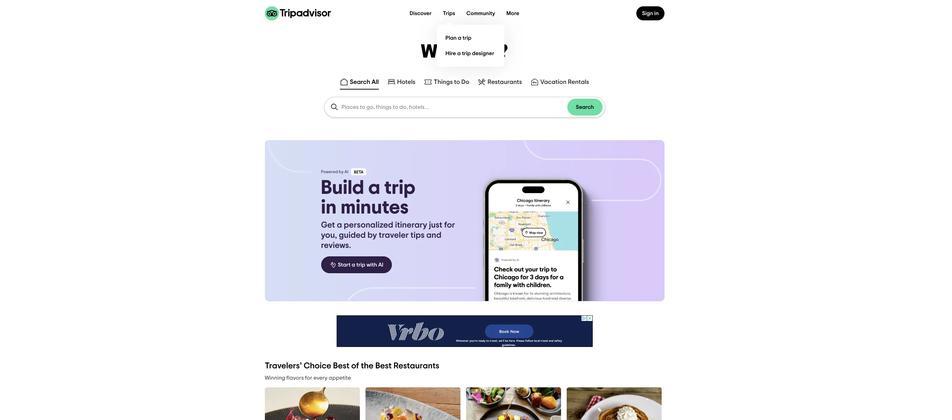 Task type: describe. For each thing, give the bounding box(es) containing it.
trip for build
[[385, 178, 416, 198]]

hotels link
[[387, 78, 416, 86]]

trip for start
[[357, 263, 366, 268]]

by inside build a trip in minutes get a personalized itinerary just for you, guided by traveler tips and reviews.
[[368, 232, 377, 240]]

reviews.
[[321, 242, 351, 250]]

community button
[[461, 6, 501, 20]]

every
[[314, 376, 328, 382]]

restaurants inside button
[[488, 79, 522, 86]]

trip for hire
[[462, 51, 471, 56]]

to
[[454, 79, 460, 86]]

plan a trip link
[[443, 30, 499, 46]]

hire
[[446, 51, 456, 56]]

sign in link
[[637, 6, 665, 20]]

discover
[[410, 11, 432, 16]]

you,
[[321, 232, 337, 240]]

things to do
[[434, 79, 470, 86]]

tab list containing search all
[[0, 75, 930, 91]]

search for search
[[576, 105, 594, 110]]

discover button
[[404, 6, 437, 20]]

tips
[[411, 232, 425, 240]]

itinerary
[[395, 221, 427, 230]]

a for hire
[[458, 51, 461, 56]]

Search search field
[[342, 104, 568, 111]]

get
[[321, 221, 335, 230]]

of
[[351, 363, 359, 371]]

Search search field
[[325, 98, 605, 117]]

traveler
[[379, 232, 409, 240]]

more
[[507, 11, 520, 16]]

0 vertical spatial ai
[[345, 170, 349, 174]]

powered
[[321, 170, 338, 174]]

0 vertical spatial by
[[339, 170, 344, 174]]

travelers' choice best of the best restaurants
[[265, 363, 440, 371]]

a for build
[[369, 178, 380, 198]]

minutes
[[341, 198, 409, 218]]

powered by ai
[[321, 170, 349, 174]]

just
[[429, 221, 443, 230]]

restaurants link
[[478, 78, 522, 86]]

in inside build a trip in minutes get a personalized itinerary just for you, guided by traveler tips and reviews.
[[321, 198, 337, 218]]

trips
[[443, 11, 455, 16]]

trips button
[[437, 6, 461, 20]]

a right "get"
[[337, 221, 342, 230]]

search all button
[[339, 76, 380, 90]]

plan a trip
[[446, 35, 472, 41]]

hire a trip designer
[[446, 51, 495, 56]]

vacation rentals
[[541, 79, 589, 86]]



Task type: locate. For each thing, give the bounding box(es) containing it.
1 vertical spatial search
[[576, 105, 594, 110]]

all
[[372, 79, 379, 86]]

a for plan
[[458, 35, 462, 41]]

search inside search all button
[[350, 79, 370, 86]]

trip inside button
[[357, 263, 366, 268]]

0 vertical spatial for
[[445, 221, 455, 230]]

1 horizontal spatial best
[[376, 363, 392, 371]]

ai inside button
[[378, 263, 384, 268]]

start a trip with ai
[[338, 263, 384, 268]]

tab list
[[0, 75, 930, 91]]

vacation rentals button
[[529, 76, 591, 90]]

best right the
[[376, 363, 392, 371]]

0 horizontal spatial for
[[305, 376, 312, 382]]

2 best from the left
[[376, 363, 392, 371]]

start
[[338, 263, 351, 268]]

1 vertical spatial restaurants
[[394, 363, 440, 371]]

1 horizontal spatial in
[[655, 11, 659, 16]]

1 horizontal spatial by
[[368, 232, 377, 240]]

menu
[[437, 25, 505, 67]]

ai right with
[[378, 263, 384, 268]]

1 horizontal spatial restaurants
[[488, 79, 522, 86]]

hotels
[[397, 79, 416, 86]]

in right sign
[[655, 11, 659, 16]]

guided
[[339, 232, 366, 240]]

a inside button
[[352, 263, 355, 268]]

1 horizontal spatial search
[[576, 105, 594, 110]]

0 vertical spatial in
[[655, 11, 659, 16]]

for left every
[[305, 376, 312, 382]]

0 vertical spatial search
[[350, 79, 370, 86]]

1 horizontal spatial ai
[[378, 263, 384, 268]]

a right build
[[369, 178, 380, 198]]

search button
[[568, 99, 603, 116]]

travelers'
[[265, 363, 302, 371]]

search image
[[330, 103, 339, 112]]

a for start
[[352, 263, 355, 268]]

1 best from the left
[[333, 363, 350, 371]]

a right plan
[[458, 35, 462, 41]]

build
[[321, 178, 364, 198]]

search
[[350, 79, 370, 86], [576, 105, 594, 110]]

search inside search button
[[576, 105, 594, 110]]

sign
[[643, 11, 653, 16]]

the
[[361, 363, 374, 371]]

restaurants button
[[477, 76, 524, 90]]

0 horizontal spatial restaurants
[[394, 363, 440, 371]]

vacation
[[541, 79, 567, 86]]

where
[[421, 43, 478, 62]]

search all
[[350, 79, 379, 86]]

hotels button
[[386, 76, 417, 90]]

search for search all
[[350, 79, 370, 86]]

ai
[[345, 170, 349, 174], [378, 263, 384, 268]]

trip inside build a trip in minutes get a personalized itinerary just for you, guided by traveler tips and reviews.
[[385, 178, 416, 198]]

1 vertical spatial for
[[305, 376, 312, 382]]

by down personalized
[[368, 232, 377, 240]]

more button
[[501, 6, 525, 20]]

by
[[339, 170, 344, 174], [368, 232, 377, 240]]

plan
[[446, 35, 457, 41]]

best up appetite
[[333, 363, 350, 371]]

rentals
[[568, 79, 589, 86]]

1 vertical spatial ai
[[378, 263, 384, 268]]

things to do link
[[424, 78, 470, 86]]

do
[[462, 79, 470, 86]]

0 horizontal spatial search
[[350, 79, 370, 86]]

ai left beta
[[345, 170, 349, 174]]

a right start
[[352, 263, 355, 268]]

0 horizontal spatial in
[[321, 198, 337, 218]]

things to do button
[[423, 76, 471, 90]]

by right powered
[[339, 170, 344, 174]]

0 horizontal spatial ai
[[345, 170, 349, 174]]

1 horizontal spatial for
[[445, 221, 455, 230]]

to?
[[482, 43, 509, 62]]

community
[[467, 11, 495, 16]]

in
[[655, 11, 659, 16], [321, 198, 337, 218]]

with
[[367, 263, 377, 268]]

in up "get"
[[321, 198, 337, 218]]

advertisement region
[[337, 316, 593, 348]]

flavors
[[287, 376, 304, 382]]

0 horizontal spatial best
[[333, 363, 350, 371]]

sign in
[[643, 11, 659, 16]]

winning flavors for every appetite
[[265, 376, 351, 382]]

0 vertical spatial restaurants
[[488, 79, 522, 86]]

a right "hire"
[[458, 51, 461, 56]]

choice
[[304, 363, 331, 371]]

tripadvisor image
[[265, 6, 331, 20]]

a
[[458, 35, 462, 41], [458, 51, 461, 56], [369, 178, 380, 198], [337, 221, 342, 230], [352, 263, 355, 268]]

build a trip in minutes get a personalized itinerary just for you, guided by traveler tips and reviews.
[[321, 178, 455, 250]]

search down rentals
[[576, 105, 594, 110]]

1 vertical spatial by
[[368, 232, 377, 240]]

1 vertical spatial in
[[321, 198, 337, 218]]

search left all
[[350, 79, 370, 86]]

designer
[[472, 51, 495, 56]]

things
[[434, 79, 453, 86]]

for
[[445, 221, 455, 230], [305, 376, 312, 382]]

trip for plan
[[463, 35, 472, 41]]

appetite
[[329, 376, 351, 382]]

menu containing plan a trip
[[437, 25, 505, 67]]

where to?
[[421, 43, 509, 62]]

hire a trip designer link
[[443, 46, 499, 61]]

vacation rentals link
[[531, 78, 589, 86]]

for right just
[[445, 221, 455, 230]]

personalized
[[344, 221, 393, 230]]

best
[[333, 363, 350, 371], [376, 363, 392, 371]]

beta
[[354, 170, 364, 175]]

0 horizontal spatial by
[[339, 170, 344, 174]]

winning
[[265, 376, 285, 382]]

for inside build a trip in minutes get a personalized itinerary just for you, guided by traveler tips and reviews.
[[445, 221, 455, 230]]

and
[[427, 232, 442, 240]]

trip
[[463, 35, 472, 41], [462, 51, 471, 56], [385, 178, 416, 198], [357, 263, 366, 268]]

restaurants
[[488, 79, 522, 86], [394, 363, 440, 371]]

start a trip with ai button
[[321, 257, 392, 274]]



Task type: vqa. For each thing, say whether or not it's contained in the screenshot.
top for
yes



